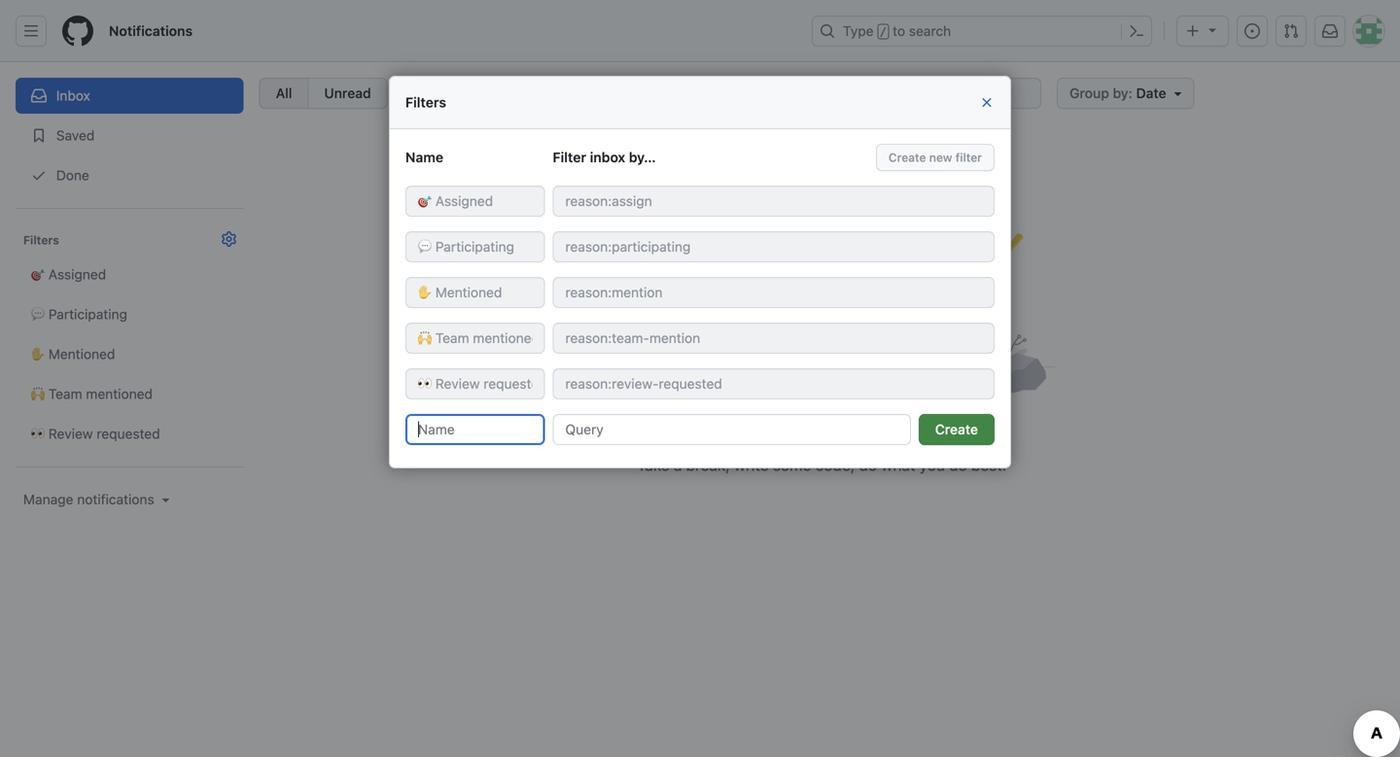 Task type: locate. For each thing, give the bounding box(es) containing it.
notifications element
[[16, 62, 1012, 557]]

None search field
[[403, 78, 1042, 109]]

all inside all caught up! take a break, write some code, do what you do best.
[[761, 424, 784, 446]]

1 vertical spatial filters
[[23, 233, 59, 247]]

unread button
[[308, 78, 388, 109]]

💬 participating
[[31, 306, 127, 322]]

type / to search
[[843, 23, 952, 39]]

filter
[[956, 151, 982, 164]]

up!
[[855, 424, 884, 446]]

create
[[889, 151, 927, 164], [936, 422, 979, 438]]

create new filter button
[[876, 144, 995, 171]]

2 do from the left
[[950, 456, 968, 475]]

do
[[859, 456, 878, 475], [950, 456, 968, 475]]

reason:participating text field
[[553, 231, 995, 263]]

write
[[735, 456, 769, 475]]

✋ mentioned link
[[16, 337, 244, 373]]

Filter notifications text field
[[403, 78, 1042, 109]]

all inside all button
[[276, 85, 292, 101]]

all for all
[[276, 85, 292, 101]]

0 horizontal spatial all
[[276, 85, 292, 101]]

1 vertical spatial all
[[761, 424, 784, 446]]

1 horizontal spatial triangle down image
[[1205, 22, 1221, 37]]

you
[[920, 456, 946, 475]]

saved link
[[16, 118, 244, 154]]

🎯
[[31, 267, 45, 283]]

team
[[48, 386, 82, 402]]

create for create new filter
[[889, 151, 927, 164]]

Filter inbox by… text field
[[553, 414, 911, 445]]

to
[[893, 23, 906, 39]]

1 vertical spatial create
[[936, 422, 979, 438]]

triangle down image
[[158, 492, 174, 508]]

Inbox name field
[[406, 414, 545, 445]]

1 vertical spatial triangle down image
[[1171, 86, 1186, 101]]

do left what
[[859, 456, 878, 475]]

0 vertical spatial all
[[276, 85, 292, 101]]

💬
[[31, 306, 45, 322]]

what
[[882, 456, 916, 475]]

mentioned
[[48, 346, 115, 362]]

create new filter
[[889, 151, 982, 164]]

👀 Review requested text field
[[406, 369, 545, 400]]

saved
[[53, 127, 95, 143]]

filters up 🎯
[[23, 233, 59, 247]]

triangle down image right date
[[1171, 86, 1186, 101]]

all left unread
[[276, 85, 292, 101]]

🙌 Team mentioned text field
[[406, 323, 545, 354]]

inbox image
[[31, 88, 47, 104]]

plus image
[[1186, 23, 1201, 39]]

inbox zero image
[[589, 187, 1056, 408]]

0 vertical spatial create
[[889, 151, 927, 164]]

a
[[674, 456, 682, 475]]

filter image
[[411, 87, 427, 102]]

create left new
[[889, 151, 927, 164]]

reason:team-mention text field
[[553, 323, 995, 354]]

0 horizontal spatial create
[[889, 151, 927, 164]]

1 horizontal spatial filters
[[406, 94, 446, 110]]

👀 review requested link
[[16, 416, 244, 452]]

1 horizontal spatial do
[[950, 456, 968, 475]]

command palette image
[[1129, 23, 1145, 39]]

break,
[[686, 456, 730, 475]]

1 horizontal spatial all
[[761, 424, 784, 446]]

triangle down image right the plus icon
[[1205, 22, 1221, 37]]

✋ mentioned
[[31, 346, 115, 362]]

done link
[[16, 158, 244, 194]]

0 vertical spatial filters
[[406, 94, 446, 110]]

reason:review-requested text field
[[553, 369, 995, 400]]

🙌
[[31, 386, 45, 402]]

new
[[930, 151, 953, 164]]

inbox
[[590, 149, 626, 165]]

💬 participating link
[[16, 297, 244, 333]]

filters up name
[[406, 94, 446, 110]]

filters
[[406, 94, 446, 110], [23, 233, 59, 247]]

unread
[[324, 85, 371, 101]]

do right you
[[950, 456, 968, 475]]

some
[[773, 456, 812, 475]]

create up you
[[936, 422, 979, 438]]

notifications image
[[1323, 23, 1338, 39]]

🎯 Assigned text field
[[406, 186, 545, 217]]

filter
[[553, 149, 587, 165]]

0 horizontal spatial triangle down image
[[1171, 86, 1186, 101]]

0 horizontal spatial do
[[859, 456, 878, 475]]

triangle down image
[[1205, 22, 1221, 37], [1171, 86, 1186, 101]]

💬 Participating text field
[[406, 231, 545, 263]]

reason:assign text field
[[553, 186, 995, 217]]

manage
[[23, 492, 73, 508]]

all for all caught up! take a break, write some code, do what you do best.
[[761, 424, 784, 446]]

caught
[[788, 424, 850, 446]]

notifications link
[[101, 16, 200, 47]]

manage notifications button
[[23, 490, 174, 510]]

customize filters image
[[221, 232, 237, 247]]

1 horizontal spatial create
[[936, 422, 979, 438]]

all up some
[[761, 424, 784, 446]]

issue opened image
[[1245, 23, 1261, 39]]

notifications
[[77, 492, 154, 508]]

reason:mention text field
[[553, 277, 995, 308]]

0 vertical spatial triangle down image
[[1205, 22, 1221, 37]]

all
[[276, 85, 292, 101], [761, 424, 784, 446]]



Task type: vqa. For each thing, say whether or not it's contained in the screenshot.
the bottom triangle down icon
no



Task type: describe. For each thing, give the bounding box(es) containing it.
create button
[[919, 414, 995, 445]]

take
[[637, 456, 670, 475]]

by…
[[629, 149, 656, 165]]

date
[[1137, 85, 1167, 101]]

inbox link
[[16, 78, 244, 114]]

👀 review requested
[[31, 426, 160, 442]]

🎯 assigned
[[31, 267, 106, 283]]

filters dialog
[[389, 76, 1012, 469]]

participating
[[48, 306, 127, 322]]

✋ Mentioned text field
[[406, 277, 545, 308]]

inbox
[[56, 88, 90, 104]]

group
[[1070, 85, 1110, 101]]

🙌 team mentioned
[[31, 386, 153, 402]]

done
[[53, 167, 89, 183]]

check image
[[31, 168, 47, 183]]

notifications
[[109, 23, 193, 39]]

bookmark image
[[31, 128, 47, 143]]

filter inbox by…
[[553, 149, 656, 165]]

by:
[[1113, 85, 1133, 101]]

mentioned
[[86, 386, 153, 402]]

type
[[843, 23, 874, 39]]

requested
[[97, 426, 160, 442]]

/
[[880, 25, 887, 39]]

✋
[[31, 346, 45, 362]]

review
[[48, 426, 93, 442]]

all button
[[259, 78, 308, 109]]

name
[[406, 149, 444, 165]]

best.
[[972, 456, 1007, 475]]

all caught up! take a break, write some code, do what you do best.
[[637, 424, 1007, 475]]

🎯 assigned link
[[16, 257, 244, 293]]

👀
[[31, 426, 45, 442]]

0 horizontal spatial filters
[[23, 233, 59, 247]]

assigned
[[48, 267, 106, 283]]

filters inside dialog
[[406, 94, 446, 110]]

search
[[909, 23, 952, 39]]

group by: date
[[1070, 85, 1167, 101]]

create for create
[[936, 422, 979, 438]]

code,
[[816, 456, 855, 475]]

🙌 team mentioned link
[[16, 376, 244, 412]]

1 do from the left
[[859, 456, 878, 475]]

git pull request image
[[1284, 23, 1300, 39]]

homepage image
[[62, 16, 93, 47]]

close dialog image
[[980, 95, 995, 110]]

manage notifications
[[23, 492, 154, 508]]



